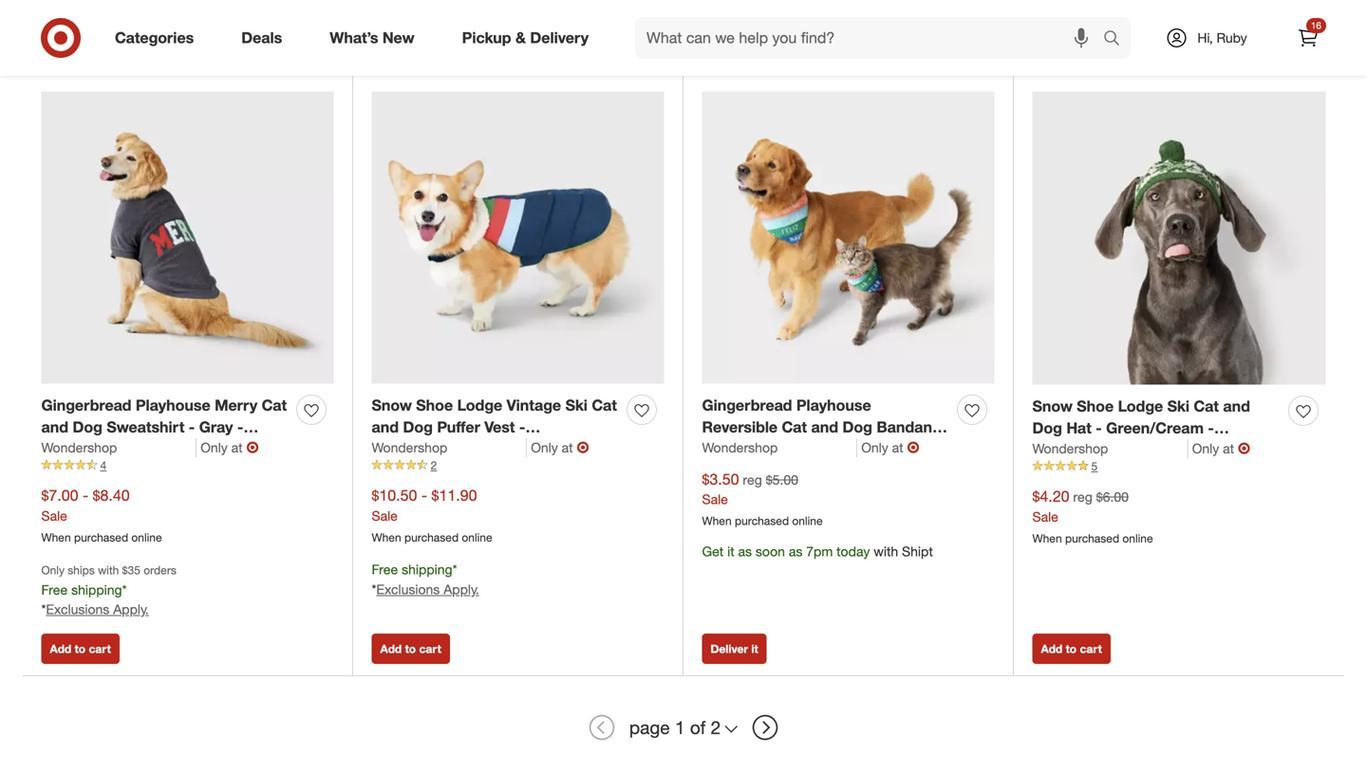 Task type: vqa. For each thing, say whether or not it's contained in the screenshot.
Wondershop™ inside 'Gingerbread Playhouse Merry Cat and Dog Sweatshirt - Gray - Wondershop™'
yes



Task type: describe. For each thing, give the bounding box(es) containing it.
- inside $10.50 - $11.90 sale when purchased online
[[422, 487, 427, 505]]

when for $4.20
[[1033, 532, 1062, 546]]

cat inside gingerbread playhouse merry cat and dog sweatshirt - gray - wondershop™
[[262, 397, 287, 415]]

lodge for green/cream
[[1118, 398, 1163, 416]]

wondershop™ inside gingerbread playhouse merry cat and dog sweatshirt - gray - wondershop™
[[41, 440, 141, 459]]

snow shoe lodge vintage ski cat and dog puffer vest - wondershop™ link
[[372, 395, 620, 459]]

when for $3.50
[[702, 514, 732, 529]]

get it as soon as 7pm today with shipt
[[702, 544, 933, 560]]

3 to from the left
[[1066, 643, 1077, 657]]

wondershop for $10.50
[[372, 440, 448, 456]]

wondershop™ inside snow shoe lodge ski cat and dog hat - green/cream - wondershop™
[[1033, 441, 1132, 459]]

$3.50
[[702, 470, 739, 489]]

delivery
[[530, 29, 589, 47]]

add to cart button for $10.50 - $11.90
[[372, 634, 450, 665]]

playhouse for sweatshirt
[[136, 397, 211, 415]]

wondershop™ inside gingerbread playhouse reversible cat and dog bandana - wondershop™
[[713, 440, 812, 459]]

page
[[629, 718, 670, 739]]

snow shoe lodge vintage ski cat and dog puffer vest - wondershop™
[[372, 397, 617, 459]]

snow shoe lodge ski cat and dog hat - green/cream - wondershop™ link
[[1033, 396, 1282, 459]]

$10.50 - $11.90 sale when purchased online
[[372, 487, 492, 545]]

- right hat
[[1096, 419, 1102, 438]]

hi, ruby
[[1198, 29, 1247, 46]]

with inside only ships with $35 orders free shipping * * exclusions apply.
[[98, 564, 119, 578]]

- left gray
[[189, 418, 195, 437]]

gingerbread for gingerbread playhouse merry cat and dog sweatshirt - gray - wondershop™
[[41, 397, 131, 415]]

5
[[1092, 459, 1098, 474]]

hat
[[1067, 419, 1092, 438]]

to for $10.50 - $11.90
[[405, 643, 416, 657]]

deals link
[[225, 17, 306, 59]]

reg for $4.20
[[1073, 489, 1093, 506]]

search button
[[1095, 17, 1141, 63]]

wondershop link for $11.90
[[372, 439, 527, 458]]

exclusions inside only ships with $35 orders free shipping * * exclusions apply.
[[46, 602, 110, 618]]

sale for $7.00
[[41, 508, 67, 524]]

add for $7.00 - $8.40
[[50, 643, 71, 657]]

when for $10.50
[[372, 531, 401, 545]]

snow for dog
[[1033, 398, 1073, 416]]

- inside snow shoe lodge vintage ski cat and dog puffer vest - wondershop™
[[519, 418, 525, 437]]

- inside $7.00 - $8.40 sale when purchased online
[[83, 487, 89, 505]]

wondershop link for $5.00
[[702, 439, 858, 458]]

of
[[690, 718, 706, 739]]

it for get
[[728, 544, 735, 560]]

purchased for $8.40
[[74, 531, 128, 545]]

online for $5.00
[[792, 514, 823, 529]]

only at ¬ for gingerbread playhouse merry cat and dog sweatshirt - gray - wondershop™
[[201, 439, 259, 457]]

4 link
[[41, 458, 334, 474]]

dog inside snow shoe lodge ski cat and dog hat - green/cream - wondershop™
[[1033, 419, 1063, 438]]

only at ¬ for gingerbread playhouse reversible cat and dog bandana - wondershop™
[[862, 439, 920, 457]]

shoe for puffer
[[416, 397, 453, 415]]

green/cream
[[1106, 419, 1204, 438]]

and inside gingerbread playhouse reversible cat and dog bandana - wondershop™
[[811, 418, 839, 437]]

online for $8.40
[[131, 531, 162, 545]]

page 1 of 2
[[629, 718, 721, 739]]

bandana
[[877, 418, 941, 437]]

cart for $10.50 - $11.90
[[419, 643, 441, 657]]

hi,
[[1198, 29, 1213, 46]]

0 vertical spatial with
[[874, 544, 898, 560]]

gingerbread playhouse merry cat and dog sweatshirt - gray - wondershop™
[[41, 397, 287, 459]]

wondershop link for $6.00
[[1033, 440, 1189, 458]]

purchased for $11.90
[[405, 531, 459, 545]]

3 add from the left
[[1041, 643, 1063, 657]]

online for $11.90
[[462, 531, 492, 545]]

ski inside snow shoe lodge ski cat and dog hat - green/cream - wondershop™
[[1168, 398, 1190, 416]]

free inside only ships with $35 orders free shipping * * exclusions apply.
[[41, 582, 68, 599]]

- up the 5 link
[[1208, 419, 1215, 438]]

only at ¬ for snow shoe lodge ski cat and dog hat - green/cream - wondershop™
[[1192, 440, 1251, 458]]

wondershop for $3.50
[[702, 440, 778, 456]]

free inside free shipping * * exclusions apply.
[[372, 562, 398, 578]]

deals
[[241, 29, 282, 47]]

only for snow shoe lodge ski cat and dog hat - green/cream - wondershop™
[[1192, 440, 1220, 457]]

cat inside gingerbread playhouse reversible cat and dog bandana - wondershop™
[[782, 418, 807, 437]]

deliver
[[711, 643, 748, 657]]

wondershop for $4.20
[[1033, 440, 1108, 457]]

only at ¬ for snow shoe lodge vintage ski cat and dog puffer vest - wondershop™
[[531, 439, 589, 457]]

what's new
[[330, 29, 415, 47]]

snow for and
[[372, 397, 412, 415]]

new
[[383, 29, 415, 47]]

only ships with $35 orders free shipping * * exclusions apply.
[[41, 564, 176, 618]]

online for $6.00
[[1123, 532, 1153, 546]]

only for gingerbread playhouse merry cat and dog sweatshirt - gray - wondershop™
[[201, 440, 228, 456]]

vintage
[[507, 397, 561, 415]]

dog inside snow shoe lodge vintage ski cat and dog puffer vest - wondershop™
[[403, 418, 433, 437]]

gray
[[199, 418, 233, 437]]

cat inside snow shoe lodge vintage ski cat and dog puffer vest - wondershop™
[[592, 397, 617, 415]]

4
[[100, 458, 107, 473]]

5 link
[[1033, 458, 1326, 475]]

merry
[[215, 397, 258, 415]]

sweatshirt
[[107, 418, 185, 437]]

at for snow shoe lodge vintage ski cat and dog puffer vest - wondershop™
[[562, 440, 573, 456]]

$6.00
[[1097, 489, 1129, 506]]

shipt
[[902, 544, 933, 560]]

gingerbread playhouse reversible cat and dog bandana - wondershop™ link
[[702, 395, 950, 459]]

¬ for snow shoe lodge ski cat and dog hat - green/cream - wondershop™
[[1238, 440, 1251, 458]]

gingerbread playhouse reversible cat and dog bandana - wondershop™
[[702, 397, 941, 459]]

shoe for -
[[1077, 398, 1114, 416]]

today
[[837, 544, 870, 560]]

$10.50
[[372, 487, 417, 505]]

pickup & delivery link
[[446, 17, 613, 59]]

reg for $3.50
[[743, 472, 762, 488]]

shipping inside free shipping * * exclusions apply.
[[402, 562, 453, 578]]

vest
[[485, 418, 515, 437]]

$35
[[122, 564, 140, 578]]

puffer
[[437, 418, 480, 437]]

purchased for $6.00
[[1065, 532, 1120, 546]]

deliver it
[[711, 643, 758, 657]]

pickup
[[462, 29, 511, 47]]

soon
[[756, 544, 785, 560]]

at for gingerbread playhouse reversible cat and dog bandana - wondershop™
[[892, 440, 904, 456]]

$4.20 reg $6.00 sale when purchased online
[[1033, 488, 1153, 546]]

ski inside snow shoe lodge vintage ski cat and dog puffer vest - wondershop™
[[566, 397, 588, 415]]

get
[[702, 544, 724, 560]]

pickup & delivery
[[462, 29, 589, 47]]



Task type: locate. For each thing, give the bounding box(es) containing it.
wondershop™ down "reversible"
[[713, 440, 812, 459]]

reg
[[743, 472, 762, 488], [1073, 489, 1093, 506]]

wondershop up 4
[[41, 440, 117, 456]]

0 vertical spatial it
[[728, 544, 735, 560]]

1 horizontal spatial gingerbread
[[702, 397, 792, 415]]

- inside gingerbread playhouse reversible cat and dog bandana - wondershop™
[[702, 440, 708, 459]]

sale for $10.50
[[372, 508, 398, 524]]

3 add to cart from the left
[[1041, 643, 1102, 657]]

lodge
[[457, 397, 503, 415], [1118, 398, 1163, 416]]

0 horizontal spatial shoe
[[416, 397, 453, 415]]

0 horizontal spatial it
[[728, 544, 735, 560]]

purchased up free shipping * * exclusions apply.
[[405, 531, 459, 545]]

at for snow shoe lodge ski cat and dog hat - green/cream - wondershop™
[[1223, 440, 1235, 457]]

gingerbread playhouse merry cat and dog sweatshirt - gray - wondershop™ link
[[41, 395, 289, 459]]

1 gingerbread from the left
[[41, 397, 131, 415]]

reg inside $3.50 reg $5.00 sale when purchased online
[[743, 472, 762, 488]]

2 add to cart from the left
[[380, 643, 441, 657]]

2 horizontal spatial add to cart button
[[1033, 634, 1111, 665]]

cat
[[262, 397, 287, 415], [592, 397, 617, 415], [1194, 398, 1219, 416], [782, 418, 807, 437]]

as left 7pm
[[789, 544, 803, 560]]

snow
[[372, 397, 412, 415], [1033, 398, 1073, 416]]

-
[[189, 418, 195, 437], [237, 418, 243, 437], [519, 418, 525, 437], [1096, 419, 1102, 438], [1208, 419, 1215, 438], [702, 440, 708, 459], [83, 487, 89, 505], [422, 487, 427, 505]]

1 horizontal spatial add to cart button
[[372, 634, 450, 665]]

2 as from the left
[[789, 544, 803, 560]]

1 add from the left
[[50, 643, 71, 657]]

as left soon
[[738, 544, 752, 560]]

¬ down the bandana
[[907, 439, 920, 457]]

1 vertical spatial shipping
[[71, 582, 122, 599]]

0 horizontal spatial cart
[[89, 643, 111, 657]]

1 horizontal spatial reg
[[1073, 489, 1093, 506]]

2 gingerbread from the left
[[702, 397, 792, 415]]

it inside "deliver it" button
[[751, 643, 758, 657]]

purchased up soon
[[735, 514, 789, 529]]

only at ¬
[[201, 439, 259, 457], [531, 439, 589, 457], [862, 439, 920, 457], [1192, 440, 1251, 458]]

1 as from the left
[[738, 544, 752, 560]]

categories
[[115, 29, 194, 47]]

reversible
[[702, 418, 778, 437]]

add to cart button for $7.00 - $8.40
[[41, 634, 120, 665]]

and up $7.00 on the bottom
[[41, 418, 68, 437]]

exclusions apply. link
[[376, 582, 479, 598], [46, 602, 149, 618]]

wondershop link up 5
[[1033, 440, 1189, 458]]

snow inside snow shoe lodge ski cat and dog hat - green/cream - wondershop™
[[1033, 398, 1073, 416]]

add to cart for $10.50 - $11.90
[[380, 643, 441, 657]]

gingerbread up 4
[[41, 397, 131, 415]]

0 horizontal spatial with
[[98, 564, 119, 578]]

exclusions down $10.50 - $11.90 sale when purchased online
[[376, 582, 440, 598]]

gingerbread for gingerbread playhouse reversible cat and dog bandana - wondershop™
[[702, 397, 792, 415]]

and left the bandana
[[811, 418, 839, 437]]

shipping down $10.50 - $11.90 sale when purchased online
[[402, 562, 453, 578]]

playhouse inside gingerbread playhouse merry cat and dog sweatshirt - gray - wondershop™
[[136, 397, 211, 415]]

2
[[431, 458, 437, 473], [711, 718, 721, 739]]

1 horizontal spatial as
[[789, 544, 803, 560]]

3 cart from the left
[[1080, 643, 1102, 657]]

wondershop link for $8.40
[[41, 439, 197, 458]]

it right deliver
[[751, 643, 758, 657]]

at down the bandana
[[892, 440, 904, 456]]

reg left $5.00
[[743, 472, 762, 488]]

0 horizontal spatial to
[[75, 643, 86, 657]]

cat up green/cream
[[1194, 398, 1219, 416]]

reg inside $4.20 reg $6.00 sale when purchased online
[[1073, 489, 1093, 506]]

dog
[[73, 418, 102, 437], [403, 418, 433, 437], [843, 418, 873, 437], [1033, 419, 1063, 438]]

1 to from the left
[[75, 643, 86, 657]]

wondershop™ down hat
[[1033, 441, 1132, 459]]

sale
[[702, 492, 728, 508], [41, 508, 67, 524], [372, 508, 398, 524], [1033, 509, 1059, 525]]

sale inside $4.20 reg $6.00 sale when purchased online
[[1033, 509, 1059, 525]]

- left $8.40
[[83, 487, 89, 505]]

0 vertical spatial exclusions
[[376, 582, 440, 598]]

wondershop for $7.00
[[41, 440, 117, 456]]

2 horizontal spatial to
[[1066, 643, 1077, 657]]

wondershop link up 4
[[41, 439, 197, 458]]

and up the 5 link
[[1223, 398, 1251, 416]]

only at ¬ down the bandana
[[862, 439, 920, 457]]

exclusions
[[376, 582, 440, 598], [46, 602, 110, 618]]

only down the bandana
[[862, 440, 889, 456]]

only up the 5 link
[[1192, 440, 1220, 457]]

only left ships
[[41, 564, 65, 578]]

advertisement region
[[23, 0, 1345, 42]]

lodge up 'vest'
[[457, 397, 503, 415]]

gingerbread inside gingerbread playhouse reversible cat and dog bandana - wondershop™
[[702, 397, 792, 415]]

snow inside snow shoe lodge vintage ski cat and dog puffer vest - wondershop™
[[372, 397, 412, 415]]

0 horizontal spatial as
[[738, 544, 752, 560]]

1 horizontal spatial add to cart
[[380, 643, 441, 657]]

2 right of
[[711, 718, 721, 739]]

wondershop link
[[41, 439, 197, 458], [372, 439, 527, 458], [702, 439, 858, 458], [1033, 440, 1189, 458]]

sale down "$3.50"
[[702, 492, 728, 508]]

0 horizontal spatial exclusions apply. link
[[46, 602, 149, 618]]

add to cart for $7.00 - $8.40
[[50, 643, 111, 657]]

when for $7.00
[[41, 531, 71, 545]]

reg left $6.00 at the right of page
[[1073, 489, 1093, 506]]

¬ up the 5 link
[[1238, 440, 1251, 458]]

it
[[728, 544, 735, 560], [751, 643, 758, 657]]

dog inside gingerbread playhouse reversible cat and dog bandana - wondershop™
[[843, 418, 873, 437]]

cart for $7.00 - $8.40
[[89, 643, 111, 657]]

at down gray
[[231, 440, 243, 456]]

¬ for snow shoe lodge vintage ski cat and dog puffer vest - wondershop™
[[577, 439, 589, 457]]

0 horizontal spatial 2
[[431, 458, 437, 473]]

0 horizontal spatial gingerbread
[[41, 397, 131, 415]]

2 playhouse from the left
[[797, 397, 871, 415]]

lodge inside snow shoe lodge ski cat and dog hat - green/cream - wondershop™
[[1118, 398, 1163, 416]]

0 horizontal spatial lodge
[[457, 397, 503, 415]]

cat right vintage
[[592, 397, 617, 415]]

1 horizontal spatial snow
[[1033, 398, 1073, 416]]

2 horizontal spatial cart
[[1080, 643, 1102, 657]]

exclusions inside free shipping * * exclusions apply.
[[376, 582, 440, 598]]

and inside gingerbread playhouse merry cat and dog sweatshirt - gray - wondershop™
[[41, 418, 68, 437]]

snow shoe lodge ski cat and dog hat - green/cream - wondershop™
[[1033, 398, 1251, 459]]

2 up $11.90 on the bottom of the page
[[431, 458, 437, 473]]

0 horizontal spatial apply.
[[113, 602, 149, 618]]

only at ¬ up the 5 link
[[1192, 440, 1251, 458]]

dog up 4
[[73, 418, 102, 437]]

0 horizontal spatial playhouse
[[136, 397, 211, 415]]

free down $7.00 - $8.40 sale when purchased online
[[41, 582, 68, 599]]

online
[[792, 514, 823, 529], [131, 531, 162, 545], [462, 531, 492, 545], [1123, 532, 1153, 546]]

as
[[738, 544, 752, 560], [789, 544, 803, 560]]

sale down $7.00 on the bottom
[[41, 508, 67, 524]]

with
[[874, 544, 898, 560], [98, 564, 119, 578]]

and up $10.50
[[372, 418, 399, 437]]

only
[[201, 440, 228, 456], [531, 440, 558, 456], [862, 440, 889, 456], [1192, 440, 1220, 457], [41, 564, 65, 578]]

2 add to cart button from the left
[[372, 634, 450, 665]]

0 horizontal spatial add to cart button
[[41, 634, 120, 665]]

ski
[[566, 397, 588, 415], [1168, 398, 1190, 416]]

2 cart from the left
[[419, 643, 441, 657]]

0 horizontal spatial add to cart
[[50, 643, 111, 657]]

1 vertical spatial exclusions
[[46, 602, 110, 618]]

- up "$3.50"
[[702, 440, 708, 459]]

only for gingerbread playhouse reversible cat and dog bandana - wondershop™
[[862, 440, 889, 456]]

0 horizontal spatial add
[[50, 643, 71, 657]]

sale inside $7.00 - $8.40 sale when purchased online
[[41, 508, 67, 524]]

¬ up 2 link
[[577, 439, 589, 457]]

1 horizontal spatial it
[[751, 643, 758, 657]]

- left $11.90 on the bottom of the page
[[422, 487, 427, 505]]

1 vertical spatial exclusions apply. link
[[46, 602, 149, 618]]

at up 2 link
[[562, 440, 573, 456]]

purchased inside $7.00 - $8.40 sale when purchased online
[[74, 531, 128, 545]]

0 horizontal spatial exclusions
[[46, 602, 110, 618]]

add for $10.50 - $11.90
[[380, 643, 402, 657]]

0 horizontal spatial shipping
[[71, 582, 122, 599]]

2 inside dropdown button
[[711, 718, 721, 739]]

2 horizontal spatial add
[[1041, 643, 1063, 657]]

only for snow shoe lodge vintage ski cat and dog puffer vest - wondershop™
[[531, 440, 558, 456]]

1 vertical spatial with
[[98, 564, 119, 578]]

shipping inside only ships with $35 orders free shipping * * exclusions apply.
[[71, 582, 122, 599]]

snow shoe lodge ski cat and dog hat - green/cream - wondershop™ image
[[1033, 92, 1326, 385], [1033, 92, 1326, 385]]

snow shoe lodge vintage ski cat and dog puffer vest - wondershop™ image
[[372, 92, 664, 384], [372, 92, 664, 384]]

only down gray
[[201, 440, 228, 456]]

¬ for gingerbread playhouse merry cat and dog sweatshirt - gray - wondershop™
[[246, 439, 259, 457]]

- down merry
[[237, 418, 243, 437]]

cart
[[89, 643, 111, 657], [419, 643, 441, 657], [1080, 643, 1102, 657]]

$5.00
[[766, 472, 799, 488]]

$11.90
[[432, 487, 477, 505]]

cat inside snow shoe lodge ski cat and dog hat - green/cream - wondershop™
[[1194, 398, 1219, 416]]

¬ down merry
[[246, 439, 259, 457]]

purchased up ships
[[74, 531, 128, 545]]

wondershop
[[41, 440, 117, 456], [372, 440, 448, 456], [702, 440, 778, 456], [1033, 440, 1108, 457]]

only at ¬ up 2 link
[[531, 439, 589, 457]]

online down $6.00 at the right of page
[[1123, 532, 1153, 546]]

apply. down $35
[[113, 602, 149, 618]]

online up get it as soon as 7pm today with shipt
[[792, 514, 823, 529]]

shoe inside snow shoe lodge ski cat and dog hat - green/cream - wondershop™
[[1077, 398, 1114, 416]]

add to cart
[[50, 643, 111, 657], [380, 643, 441, 657], [1041, 643, 1102, 657]]

0 vertical spatial apply.
[[444, 582, 479, 598]]

when up ships
[[41, 531, 71, 545]]

online inside $3.50 reg $5.00 sale when purchased online
[[792, 514, 823, 529]]

it right "get"
[[728, 544, 735, 560]]

*
[[453, 562, 457, 578], [372, 582, 376, 598], [122, 582, 127, 599], [41, 602, 46, 618]]

wondershop™ inside snow shoe lodge vintage ski cat and dog puffer vest - wondershop™
[[372, 440, 471, 459]]

online inside $7.00 - $8.40 sale when purchased online
[[131, 531, 162, 545]]

gingerbread playhouse reversible cat and dog bandana - wondershop™ image
[[702, 92, 995, 384], [702, 92, 995, 384]]

1 vertical spatial free
[[41, 582, 68, 599]]

gingerbread up "reversible"
[[702, 397, 792, 415]]

free shipping * * exclusions apply.
[[372, 562, 479, 598]]

purchased inside $10.50 - $11.90 sale when purchased online
[[405, 531, 459, 545]]

sale inside $10.50 - $11.90 sale when purchased online
[[372, 508, 398, 524]]

gingerbread playhouse merry cat and dog sweatshirt - gray - wondershop™ image
[[41, 92, 334, 384], [41, 92, 334, 384]]

1 horizontal spatial add
[[380, 643, 402, 657]]

1 horizontal spatial lodge
[[1118, 398, 1163, 416]]

shoe inside snow shoe lodge vintage ski cat and dog puffer vest - wondershop™
[[416, 397, 453, 415]]

exclusions down ships
[[46, 602, 110, 618]]

when inside $4.20 reg $6.00 sale when purchased online
[[1033, 532, 1062, 546]]

purchased for $5.00
[[735, 514, 789, 529]]

exclusions apply. link down $10.50 - $11.90 sale when purchased online
[[376, 582, 479, 598]]

1 horizontal spatial ski
[[1168, 398, 1190, 416]]

purchased inside $4.20 reg $6.00 sale when purchased online
[[1065, 532, 1120, 546]]

16 link
[[1288, 17, 1329, 59]]

1 horizontal spatial 2
[[711, 718, 721, 739]]

¬ for gingerbread playhouse reversible cat and dog bandana - wondershop™
[[907, 439, 920, 457]]

ski right vintage
[[566, 397, 588, 415]]

wondershop link up $5.00
[[702, 439, 858, 458]]

ruby
[[1217, 29, 1247, 46]]

online up orders
[[131, 531, 162, 545]]

1 horizontal spatial exclusions apply. link
[[376, 582, 479, 598]]

what's new link
[[314, 17, 438, 59]]

when up "get"
[[702, 514, 732, 529]]

shipping down ships
[[71, 582, 122, 599]]

shoe up hat
[[1077, 398, 1114, 416]]

wondershop™
[[41, 440, 141, 459], [372, 440, 471, 459], [713, 440, 812, 459], [1033, 441, 1132, 459]]

apply.
[[444, 582, 479, 598], [113, 602, 149, 618]]

page 1 of 2 button
[[621, 708, 747, 749]]

1 horizontal spatial to
[[405, 643, 416, 657]]

online inside $10.50 - $11.90 sale when purchased online
[[462, 531, 492, 545]]

0 vertical spatial 2
[[431, 458, 437, 473]]

wondershop link down 'puffer'
[[372, 439, 527, 458]]

and inside snow shoe lodge ski cat and dog hat - green/cream - wondershop™
[[1223, 398, 1251, 416]]

when down $4.20
[[1033, 532, 1062, 546]]

with left $35
[[98, 564, 119, 578]]

playhouse up sweatshirt in the bottom of the page
[[136, 397, 211, 415]]

cat up $5.00
[[782, 418, 807, 437]]

1 horizontal spatial apply.
[[444, 582, 479, 598]]

purchased down $6.00 at the right of page
[[1065, 532, 1120, 546]]

when inside $3.50 reg $5.00 sale when purchased online
[[702, 514, 732, 529]]

0 vertical spatial shipping
[[402, 562, 453, 578]]

ships
[[68, 564, 95, 578]]

only up 2 link
[[531, 440, 558, 456]]

sponsored
[[1288, 43, 1345, 57]]

$3.50 reg $5.00 sale when purchased online
[[702, 470, 823, 529]]

wondershop up $10.50
[[372, 440, 448, 456]]

1 vertical spatial 2
[[711, 718, 721, 739]]

categories link
[[99, 17, 218, 59]]

sale for $4.20
[[1033, 509, 1059, 525]]

1 horizontal spatial exclusions
[[376, 582, 440, 598]]

2 add from the left
[[380, 643, 402, 657]]

16
[[1311, 19, 1322, 31]]

1 vertical spatial it
[[751, 643, 758, 657]]

apply. down $10.50 - $11.90 sale when purchased online
[[444, 582, 479, 598]]

only at ¬ down gray
[[201, 439, 259, 457]]

playhouse up $5.00
[[797, 397, 871, 415]]

0 horizontal spatial free
[[41, 582, 68, 599]]

ski up green/cream
[[1168, 398, 1190, 416]]

1 horizontal spatial shipping
[[402, 562, 453, 578]]

0 horizontal spatial ski
[[566, 397, 588, 415]]

orders
[[144, 564, 176, 578]]

free down $10.50 - $11.90 sale when purchased online
[[372, 562, 398, 578]]

0 horizontal spatial reg
[[743, 472, 762, 488]]

$7.00
[[41, 487, 78, 505]]

&
[[516, 29, 526, 47]]

dog inside gingerbread playhouse merry cat and dog sweatshirt - gray - wondershop™
[[73, 418, 102, 437]]

deliver it button
[[702, 634, 767, 665]]

2 horizontal spatial add to cart
[[1041, 643, 1102, 657]]

sale down $4.20
[[1033, 509, 1059, 525]]

with left shipt
[[874, 544, 898, 560]]

purchased inside $3.50 reg $5.00 sale when purchased online
[[735, 514, 789, 529]]

online inside $4.20 reg $6.00 sale when purchased online
[[1123, 532, 1153, 546]]

1 vertical spatial apply.
[[113, 602, 149, 618]]

sale for $3.50
[[702, 492, 728, 508]]

1 horizontal spatial shoe
[[1077, 398, 1114, 416]]

to for $7.00 - $8.40
[[75, 643, 86, 657]]

dog left 'puffer'
[[403, 418, 433, 437]]

$8.40
[[93, 487, 130, 505]]

when inside $7.00 - $8.40 sale when purchased online
[[41, 531, 71, 545]]

1 playhouse from the left
[[136, 397, 211, 415]]

wondershop™ up $8.40
[[41, 440, 141, 459]]

at
[[231, 440, 243, 456], [562, 440, 573, 456], [892, 440, 904, 456], [1223, 440, 1235, 457]]

$7.00 - $8.40 sale when purchased online
[[41, 487, 162, 545]]

$4.20
[[1033, 488, 1070, 506]]

when
[[702, 514, 732, 529], [41, 531, 71, 545], [372, 531, 401, 545], [1033, 532, 1062, 546]]

playhouse for bandana
[[797, 397, 871, 415]]

1 add to cart from the left
[[50, 643, 111, 657]]

only inside only ships with $35 orders free shipping * * exclusions apply.
[[41, 564, 65, 578]]

exclusions apply. link down ships
[[46, 602, 149, 618]]

wondershop™ down 'puffer'
[[372, 440, 471, 459]]

shoe up 'puffer'
[[416, 397, 453, 415]]

0 vertical spatial free
[[372, 562, 398, 578]]

snow up hat
[[1033, 398, 1073, 416]]

gingerbread inside gingerbread playhouse merry cat and dog sweatshirt - gray - wondershop™
[[41, 397, 131, 415]]

2 to from the left
[[405, 643, 416, 657]]

dog left the bandana
[[843, 418, 873, 437]]

sale down $10.50
[[372, 508, 398, 524]]

What can we help you find? suggestions appear below search field
[[635, 17, 1108, 59]]

0 vertical spatial exclusions apply. link
[[376, 582, 479, 598]]

2 link
[[372, 458, 664, 474]]

1 horizontal spatial playhouse
[[797, 397, 871, 415]]

search
[[1095, 30, 1141, 49]]

1 cart from the left
[[89, 643, 111, 657]]

1 horizontal spatial free
[[372, 562, 398, 578]]

and inside snow shoe lodge vintage ski cat and dog puffer vest - wondershop™
[[372, 418, 399, 437]]

to
[[75, 643, 86, 657], [405, 643, 416, 657], [1066, 643, 1077, 657]]

it for deliver
[[751, 643, 758, 657]]

lodge for vest
[[457, 397, 503, 415]]

snow up $10.50
[[372, 397, 412, 415]]

gingerbread
[[41, 397, 131, 415], [702, 397, 792, 415]]

purchased
[[735, 514, 789, 529], [74, 531, 128, 545], [405, 531, 459, 545], [1065, 532, 1120, 546]]

online down $11.90 on the bottom of the page
[[462, 531, 492, 545]]

when down $10.50
[[372, 531, 401, 545]]

¬
[[246, 439, 259, 457], [577, 439, 589, 457], [907, 439, 920, 457], [1238, 440, 1251, 458]]

apply. inside only ships with $35 orders free shipping * * exclusions apply.
[[113, 602, 149, 618]]

1 horizontal spatial cart
[[419, 643, 441, 657]]

when inside $10.50 - $11.90 sale when purchased online
[[372, 531, 401, 545]]

lodge up green/cream
[[1118, 398, 1163, 416]]

lodge inside snow shoe lodge vintage ski cat and dog puffer vest - wondershop™
[[457, 397, 503, 415]]

add to cart button
[[41, 634, 120, 665], [372, 634, 450, 665], [1033, 634, 1111, 665]]

wondershop down "reversible"
[[702, 440, 778, 456]]

shipping
[[402, 562, 453, 578], [71, 582, 122, 599]]

cat right merry
[[262, 397, 287, 415]]

shoe
[[416, 397, 453, 415], [1077, 398, 1114, 416]]

wondershop down hat
[[1033, 440, 1108, 457]]

3 add to cart button from the left
[[1033, 634, 1111, 665]]

at up the 5 link
[[1223, 440, 1235, 457]]

apply. inside free shipping * * exclusions apply.
[[444, 582, 479, 598]]

playhouse inside gingerbread playhouse reversible cat and dog bandana - wondershop™
[[797, 397, 871, 415]]

1 add to cart button from the left
[[41, 634, 120, 665]]

dog left hat
[[1033, 419, 1063, 438]]

0 horizontal spatial snow
[[372, 397, 412, 415]]

and
[[1223, 398, 1251, 416], [41, 418, 68, 437], [372, 418, 399, 437], [811, 418, 839, 437]]

- right 'vest'
[[519, 418, 525, 437]]

sale inside $3.50 reg $5.00 sale when purchased online
[[702, 492, 728, 508]]

1
[[675, 718, 685, 739]]

what's
[[330, 29, 378, 47]]

1 horizontal spatial with
[[874, 544, 898, 560]]

at for gingerbread playhouse merry cat and dog sweatshirt - gray - wondershop™
[[231, 440, 243, 456]]

7pm
[[806, 544, 833, 560]]



